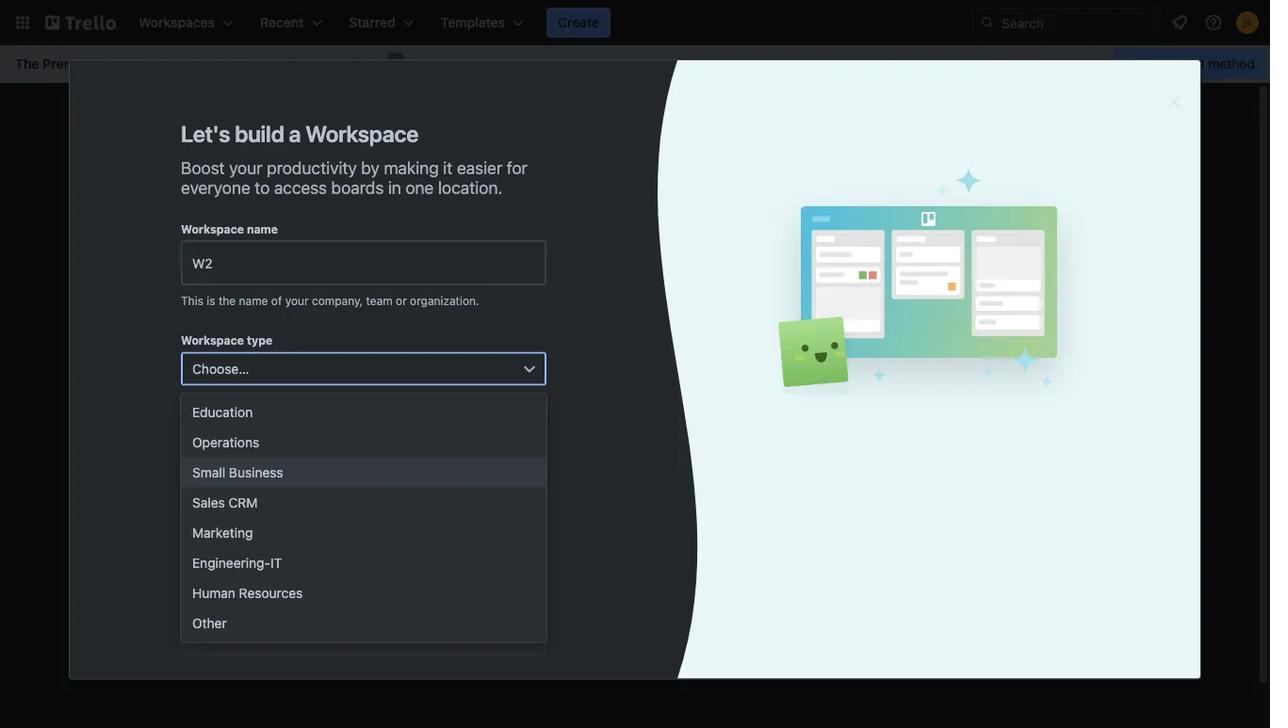 Task type: locate. For each thing, give the bounding box(es) containing it.
0 horizontal spatial in
[[373, 56, 385, 72]]

a left few
[[359, 564, 365, 578]]

0 horizontal spatial board
[[631, 428, 674, 445]]

Workspace name text field
[[181, 240, 547, 286]]

0 horizontal spatial premium
[[43, 56, 99, 72]]

few
[[368, 564, 387, 578]]

boards
[[331, 178, 384, 198], [463, 389, 514, 407]]

name left the of in the top of the page
[[239, 294, 268, 308]]

1 vertical spatial in
[[388, 178, 401, 198]]

1 vertical spatial 1-on-1 meeting agenda
[[396, 428, 506, 464]]

words
[[390, 564, 423, 578]]

1 1-on-1 meeting agenda from the top
[[396, 252, 506, 289]]

1-on-1 meeting agenda up organization.
[[396, 252, 506, 289]]

workspace up by
[[306, 121, 419, 147]]

boards right access
[[331, 178, 384, 198]]

1 horizontal spatial premium
[[443, 154, 490, 168]]

a inside 'get your members on board with a few words about your workspace.'
[[359, 564, 365, 578]]

2 1-on-1 meeting agenda from the top
[[396, 428, 506, 464]]

for
[[159, 56, 177, 72], [507, 157, 528, 178]]

0 horizontal spatial project
[[396, 548, 448, 566]]

john smith (johnsmith38824343) image
[[1236, 11, 1259, 34]]

0 vertical spatial project management
[[786, 252, 937, 270]]

2 on- from the top
[[410, 428, 435, 445]]

your right the of in the top of the page
[[285, 294, 309, 308]]

getting
[[172, 321, 216, 336]]

build
[[235, 121, 284, 147]]

productivity
[[267, 157, 357, 178]]

in left 7
[[373, 56, 385, 72]]

1 horizontal spatial management
[[841, 252, 937, 270]]

workspace down the collections
[[181, 409, 244, 423]]

0 horizontal spatial project management
[[396, 548, 547, 566]]

agile board template | trello link
[[583, 420, 763, 510]]

1 vertical spatial agenda
[[396, 446, 452, 464]]

|
[[749, 428, 753, 445]]

everyone
[[181, 178, 250, 198]]

0 vertical spatial 1
[[435, 252, 443, 270]]

smith's up private
[[488, 127, 554, 150]]

0 vertical spatial 1-on-1 meeting agenda link
[[388, 244, 568, 335]]

2 meeting from the top
[[446, 428, 506, 445]]

1 horizontal spatial for
[[507, 157, 528, 178]]

Our team organizes everything here. text field
[[181, 427, 547, 556]]

smith's inside john smith's workspace link
[[175, 285, 223, 301]]

agenda
[[396, 271, 452, 289], [396, 446, 452, 464]]

boards up templates
[[141, 130, 185, 145]]

workspace
[[267, 56, 336, 72], [558, 127, 652, 150], [226, 285, 293, 301]]

1 1-on-1 meeting agenda link from the top
[[388, 244, 568, 335]]

1 horizontal spatial in
[[388, 178, 401, 198]]

1-
[[396, 252, 410, 270], [396, 428, 410, 445]]

1 1- from the top
[[396, 252, 410, 270]]

1 horizontal spatial john smith's workspace
[[441, 127, 652, 150]]

2 horizontal spatial project
[[786, 252, 838, 270]]

0 vertical spatial a
[[289, 121, 301, 147]]

0 vertical spatial 1-
[[396, 252, 410, 270]]

management
[[841, 252, 937, 270], [452, 548, 547, 566]]

0 vertical spatial for
[[159, 56, 177, 72]]

j button
[[375, 121, 432, 177]]

1 up organization.
[[435, 252, 443, 270]]

meeting for design huddle
[[446, 252, 506, 270]]

project management for agile board template | trello
[[396, 548, 547, 566]]

0 vertical spatial in
[[373, 56, 385, 72]]

1 1 from the top
[[435, 252, 443, 270]]

2 agenda from the top
[[396, 446, 452, 464]]

management for agile board template | trello
[[452, 548, 547, 566]]

0 vertical spatial john
[[181, 56, 212, 72]]

on- up organization.
[[410, 252, 435, 270]]

2 vertical spatial smith's
[[175, 285, 223, 301]]

on
[[283, 564, 296, 578]]

1 vertical spatial boards link
[[104, 348, 345, 378]]

design huddle
[[591, 252, 698, 270]]

john right trial
[[181, 56, 212, 72]]

project
[[786, 252, 838, 270], [396, 548, 448, 566], [644, 548, 697, 566]]

1 vertical spatial premium
[[443, 154, 490, 168]]

open information menu image
[[1204, 13, 1223, 32]]

2 1-on-1 meeting agenda link from the top
[[388, 420, 568, 510]]

smith's up getting
[[175, 285, 223, 301]]

2 vertical spatial john
[[141, 285, 172, 301]]

members
[[230, 564, 279, 578]]

john
[[181, 56, 212, 72], [441, 127, 484, 150], [141, 285, 172, 301]]

smith's
[[215, 56, 264, 72], [488, 127, 554, 150], [175, 285, 223, 301]]

settings link
[[104, 483, 345, 514]]

project management link
[[778, 244, 958, 335], [388, 540, 568, 631]]

in left one
[[388, 178, 401, 198]]

1 vertical spatial for
[[507, 157, 528, 178]]

this
[[181, 294, 203, 308]]

1 vertical spatial on-
[[410, 428, 435, 445]]

1-on-1 meeting agenda link
[[388, 244, 568, 335], [388, 420, 568, 510]]

choose…
[[192, 361, 249, 376]]

0 horizontal spatial john smith's workspace
[[141, 285, 293, 301]]

premium up the location.
[[443, 154, 490, 168]]

0 horizontal spatial boards
[[331, 178, 384, 198]]

workspace for workspace type
[[181, 334, 244, 347]]

on- for design huddle
[[410, 252, 435, 270]]

0 horizontal spatial management
[[452, 548, 547, 566]]

1 vertical spatial project management
[[396, 548, 547, 566]]

workspace up "choose…" on the left of the page
[[181, 334, 244, 347]]

0 vertical spatial boards link
[[104, 121, 345, 155]]

for right trial
[[159, 56, 177, 72]]

by
[[361, 157, 380, 178]]

search image
[[980, 15, 995, 30]]

this is the name of your company, team or organization.
[[181, 294, 479, 308]]

project management for design huddle
[[786, 252, 937, 270]]

get your members on board with a few words about your workspace.
[[181, 564, 483, 597]]

1 on- from the top
[[410, 252, 435, 270]]

1 horizontal spatial project management link
[[778, 244, 958, 335]]

workspace name
[[181, 222, 278, 236]]

1-on-1 meeting agenda for design
[[396, 252, 506, 289]]

in
[[373, 56, 385, 72], [388, 178, 401, 198]]

1 horizontal spatial board
[[700, 548, 744, 566]]

members
[[172, 457, 229, 472]]

project for design huddle
[[786, 252, 838, 270]]

engineering-
[[192, 555, 270, 571]]

name down to
[[247, 222, 278, 236]]

1 vertical spatial meeting
[[446, 428, 506, 445]]

0 vertical spatial agenda
[[396, 271, 452, 289]]

1 vertical spatial management
[[452, 548, 547, 566]]

workspace type
[[181, 334, 272, 347]]

method
[[1209, 56, 1255, 72]]

get
[[181, 564, 200, 578]]

board inside simple project board link
[[700, 548, 744, 566]]

for inside boost your productivity by making it easier for everyone to access boards in one location.
[[507, 157, 528, 178]]

on- down your
[[410, 428, 435, 445]]

meeting down the your boards in the bottom left of the page
[[446, 428, 506, 445]]

workspace inside john smith's workspace link
[[226, 285, 293, 301]]

1 vertical spatial john
[[441, 127, 484, 150]]

let's build a workspace
[[181, 121, 419, 147]]

2 vertical spatial workspace
[[226, 285, 293, 301]]

members link
[[104, 450, 345, 480]]

create
[[558, 15, 599, 30]]

board inside agile board template | trello
[[631, 428, 674, 445]]

1-on-1 meeting agenda for agile
[[396, 428, 506, 464]]

boards right your
[[463, 389, 514, 407]]

boards down getting
[[172, 355, 214, 370]]

0 vertical spatial on-
[[410, 252, 435, 270]]

0 vertical spatial meeting
[[446, 252, 506, 270]]

1 vertical spatial 1-on-1 meeting agenda link
[[388, 420, 568, 510]]

2 1- from the top
[[396, 428, 410, 445]]

1 vertical spatial john smith's workspace
[[141, 285, 293, 301]]

project management
[[786, 252, 937, 270], [396, 548, 547, 566]]

0 vertical spatial project management link
[[778, 244, 958, 335]]

0 vertical spatial john smith's workspace
[[441, 127, 652, 150]]

workspace
[[306, 121, 419, 147], [181, 222, 244, 236], [181, 334, 244, 347], [181, 409, 244, 423]]

settings
[[172, 490, 222, 506]]

0 vertical spatial 1-on-1 meeting agenda
[[396, 252, 506, 289]]

sales crm
[[192, 495, 258, 510]]

1-on-1 meeting agenda down your
[[396, 428, 506, 464]]

templates
[[141, 167, 206, 183]]

john smith's workspace up private
[[441, 127, 652, 150]]

a right the build
[[289, 121, 301, 147]]

1- for design huddle
[[396, 252, 410, 270]]

premium inside banner
[[43, 56, 99, 72]]

meeting
[[446, 252, 506, 270], [446, 428, 506, 445]]

0 horizontal spatial project management link
[[388, 540, 568, 631]]

0 vertical spatial boards
[[331, 178, 384, 198]]

smith's up the build
[[215, 56, 264, 72]]

1 vertical spatial boards
[[463, 389, 514, 407]]

1 horizontal spatial project
[[644, 548, 697, 566]]

1 meeting from the top
[[446, 252, 506, 270]]

in inside boost your productivity by making it easier for everyone to access boards in one location.
[[388, 178, 401, 198]]

premium right the
[[43, 56, 99, 72]]

boards
[[141, 130, 185, 145], [172, 355, 214, 370]]

1-on-1 meeting agenda link for agile board template | trello
[[388, 420, 568, 510]]

1 vertical spatial name
[[239, 294, 268, 308]]

project for agile board template | trello
[[396, 548, 448, 566]]

workspace for workspace description
[[181, 409, 244, 423]]

2 1 from the top
[[435, 428, 443, 445]]

small business
[[192, 465, 283, 480]]

workspace down everyone at the top left of page
[[181, 222, 244, 236]]

the premium free trial for john smith's workspace ends in 7 days.
[[15, 56, 441, 72]]

1 vertical spatial project management link
[[388, 540, 568, 631]]

boards link down workspace type
[[104, 348, 345, 378]]

agenda for design huddle
[[396, 271, 452, 289]]

of
[[271, 294, 282, 308]]

1 agenda from the top
[[396, 271, 452, 289]]

premium
[[43, 56, 99, 72], [443, 154, 490, 168]]

for right easier at the left of page
[[507, 157, 528, 178]]

agenda for agile board template | trello
[[396, 446, 452, 464]]

0 vertical spatial management
[[841, 252, 937, 270]]

agenda up organization.
[[396, 271, 452, 289]]

agenda down your
[[396, 446, 452, 464]]

john smith's workspace
[[441, 127, 652, 150], [141, 285, 293, 301]]

1 vertical spatial 1
[[435, 428, 443, 445]]

1 horizontal spatial project management
[[786, 252, 937, 270]]

board
[[631, 428, 674, 445], [700, 548, 744, 566]]

your down the build
[[229, 157, 262, 178]]

john smith's workspace up getting started
[[141, 285, 293, 301]]

boards link up boost
[[104, 121, 345, 155]]

0 vertical spatial board
[[631, 428, 674, 445]]

getting started link
[[104, 314, 345, 344]]

on-
[[410, 252, 435, 270], [410, 428, 435, 445]]

1-on-1 meeting agenda
[[396, 252, 506, 289], [396, 428, 506, 464]]

marketing
[[192, 525, 253, 540]]

simple
[[591, 548, 641, 566]]

0 vertical spatial premium
[[43, 56, 99, 72]]

add image
[[315, 453, 337, 476]]

boards link
[[104, 121, 345, 155], [104, 348, 345, 378]]

1 vertical spatial 1-
[[396, 428, 410, 445]]

1 vertical spatial board
[[700, 548, 744, 566]]

banner
[[0, 45, 1270, 83]]

your inside boost your productivity by making it easier for everyone to access boards in one location.
[[229, 157, 262, 178]]

huddle
[[645, 252, 698, 270]]

0 horizontal spatial for
[[159, 56, 177, 72]]

meeting up organization.
[[446, 252, 506, 270]]

john down workspaces
[[141, 285, 172, 301]]

meeting for agile board template | trello
[[446, 428, 506, 445]]

1 vertical spatial a
[[359, 564, 365, 578]]

1 down your
[[435, 428, 443, 445]]

john up it
[[441, 127, 484, 150]]

1 horizontal spatial john
[[181, 56, 212, 72]]

1 vertical spatial smith's
[[488, 127, 554, 150]]

1 horizontal spatial a
[[359, 564, 365, 578]]

0 horizontal spatial john
[[141, 285, 172, 301]]

collections
[[172, 389, 239, 404]]

crm
[[229, 495, 258, 510]]



Task type: describe. For each thing, give the bounding box(es) containing it.
making
[[384, 157, 439, 178]]

business
[[229, 465, 283, 480]]

description
[[247, 409, 312, 423]]

the
[[219, 294, 236, 308]]

education
[[192, 404, 253, 420]]

templates link
[[104, 158, 345, 192]]

project management link for agile board template | trello
[[388, 540, 568, 631]]

about
[[426, 564, 456, 578]]

it
[[443, 157, 453, 178]]

j
[[394, 129, 413, 168]]

free
[[102, 56, 128, 72]]

0 vertical spatial workspace
[[267, 56, 336, 72]]

primary element
[[0, 0, 1270, 45]]

1 vertical spatial boards
[[172, 355, 214, 370]]

to
[[255, 178, 270, 198]]

0 vertical spatial smith's
[[215, 56, 264, 72]]

1- for agile board template | trello
[[396, 428, 410, 445]]

private
[[514, 154, 551, 168]]

workspace.
[[181, 584, 243, 597]]

type
[[247, 334, 272, 347]]

your up workspace.
[[203, 564, 227, 578]]

sales
[[192, 495, 225, 510]]

your
[[426, 389, 459, 407]]

project management link for design huddle
[[778, 244, 958, 335]]

simple project board
[[591, 548, 744, 566]]

team
[[366, 294, 393, 308]]

0 horizontal spatial a
[[289, 121, 301, 147]]

other
[[192, 615, 227, 631]]

agile board template | trello
[[591, 428, 753, 464]]

or
[[396, 294, 407, 308]]

1 vertical spatial workspace
[[558, 127, 652, 150]]

is
[[207, 294, 215, 308]]

board
[[299, 564, 330, 578]]

continue
[[336, 626, 392, 641]]

design
[[591, 252, 641, 270]]

collections link
[[104, 382, 345, 412]]

it
[[270, 555, 282, 571]]

2 boards link from the top
[[104, 348, 345, 378]]

john smith's workspace link
[[104, 276, 345, 310]]

0 vertical spatial boards
[[141, 130, 185, 145]]

resources
[[239, 585, 303, 601]]

easier
[[457, 157, 502, 178]]

highlights link
[[104, 416, 345, 446]]

0 vertical spatial name
[[247, 222, 278, 236]]

1-on-1 meeting agenda link for design huddle
[[388, 244, 568, 335]]

boost
[[181, 157, 225, 178]]

add payment method link
[[1113, 49, 1267, 79]]

1 boards link from the top
[[104, 121, 345, 155]]

one
[[406, 178, 434, 198]]

highlights
[[172, 423, 233, 438]]

ends
[[339, 56, 370, 72]]

template
[[678, 428, 746, 445]]

1 for agile board template | trello
[[435, 428, 443, 445]]

simple project board link
[[583, 540, 763, 631]]

0 notifications image
[[1169, 11, 1191, 34]]

let's
[[181, 121, 230, 147]]

engineering-it
[[192, 555, 282, 571]]

Search field
[[995, 8, 1160, 37]]

company,
[[312, 294, 363, 308]]

design huddle link
[[583, 244, 763, 335]]

boards inside boost your productivity by making it easier for everyone to access boards in one location.
[[331, 178, 384, 198]]

workspace for workspace name
[[181, 222, 244, 236]]

trello
[[591, 446, 632, 464]]

on- for agile board template | trello
[[410, 428, 435, 445]]

billing link
[[104, 517, 345, 548]]

started
[[220, 321, 263, 336]]

agile
[[591, 428, 627, 445]]

1 for design huddle
[[435, 252, 443, 270]]

billing
[[172, 524, 208, 540]]

2 horizontal spatial john
[[441, 127, 484, 150]]

location.
[[438, 178, 502, 198]]

management for design huddle
[[841, 252, 937, 270]]

access
[[274, 178, 327, 198]]

banner containing the premium free trial for
[[0, 45, 1270, 83]]

with
[[333, 564, 356, 578]]

boost your productivity by making it easier for everyone to access boards in one location.
[[181, 157, 528, 198]]

add payment method
[[1124, 56, 1255, 72]]

operations
[[192, 434, 259, 450]]

days.
[[407, 56, 441, 72]]

add
[[1124, 56, 1149, 72]]

workspaces
[[115, 254, 183, 268]]

human resources
[[192, 585, 303, 601]]

7
[[392, 56, 400, 72]]

the
[[15, 56, 39, 72]]

getting started
[[172, 321, 263, 336]]

1 horizontal spatial boards
[[463, 389, 514, 407]]

human
[[192, 585, 235, 601]]

your boards
[[426, 389, 514, 407]]

create button
[[547, 8, 611, 38]]

continue button
[[181, 611, 547, 656]]

payment
[[1152, 56, 1205, 72]]

organization.
[[410, 294, 479, 308]]

your right about
[[460, 564, 483, 578]]



Task type: vqa. For each thing, say whether or not it's contained in the screenshot.
Boards to the bottom
yes



